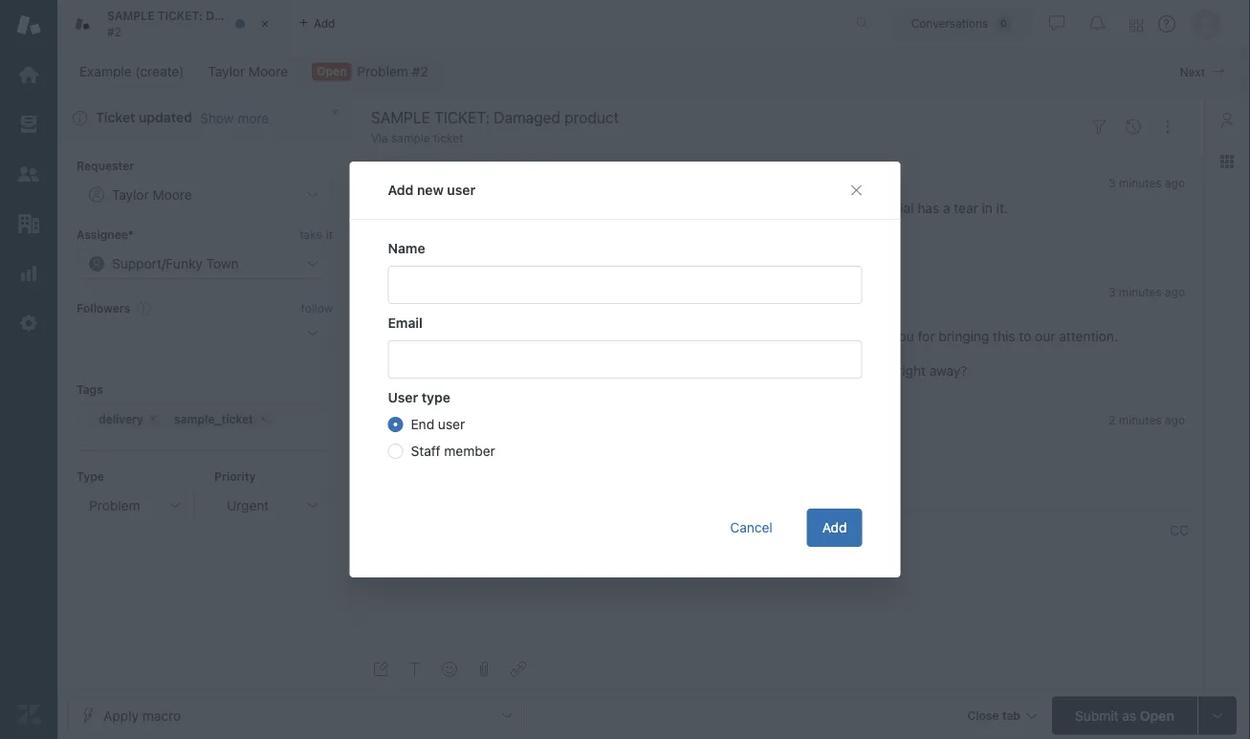 Task type: vqa. For each thing, say whether or not it's contained in the screenshot.
show more button
yes



Task type: locate. For each thing, give the bounding box(es) containing it.
refund.
[[763, 235, 807, 250]]

taylor for hi there, i received my armchair today in the mail and i noticed that the material has a tear in it.
[[425, 174, 464, 190]]

3 avatar image from the top
[[371, 410, 409, 449]]

alert
[[57, 97, 352, 141]]

2 vertical spatial ago
[[1165, 414, 1185, 427]]

you right could
[[464, 363, 487, 379]]

2 minutes from the top
[[1119, 285, 1162, 299]]

2 ago from the top
[[1165, 285, 1185, 299]]

close ticket collision notification image
[[329, 107, 341, 118]]

admin image
[[16, 311, 41, 336]]

Subject field
[[367, 106, 1078, 129]]

0 vertical spatial user
[[447, 182, 475, 198]]

2 vertical spatial minutes
[[1119, 414, 1162, 427]]

hi taylor, we are sorry to hear that you received a damaged product. thank you for bringing this to our attention.
[[425, 329, 1118, 345]]

open up close ticket collision notification icon
[[317, 65, 347, 78]]

open right as at right
[[1140, 708, 1174, 724]]

conversations
[[911, 17, 988, 30]]

open link
[[299, 58, 441, 85]]

0 vertical spatial minutes
[[1119, 176, 1162, 189]]

2 vertical spatial taylor moore link
[[425, 412, 508, 428]]

has
[[918, 200, 939, 216]]

3 minutes ago down events icon
[[1108, 176, 1185, 189]]

hi there, i received my armchair today in the mail and i noticed that the material has a tear in it.
[[425, 200, 1008, 216]]

name
[[388, 241, 425, 256]]

0 horizontal spatial the
[[677, 200, 697, 216]]

1 horizontal spatial this
[[993, 329, 1015, 345]]

cancel
[[730, 520, 773, 536]]

me
[[634, 235, 653, 250]]

taylor moore link
[[196, 58, 300, 85], [425, 174, 508, 190], [425, 412, 508, 428]]

hi right email
[[425, 329, 438, 345]]

the
[[677, 200, 697, 216], [841, 200, 861, 216]]

urgent
[[227, 497, 269, 513]]

this right bringing at the top right of the page
[[993, 329, 1015, 345]]

Public reply composer text field
[[362, 551, 1196, 591]]

moore for hi there, i received my armchair today in the mail and i noticed that the material has a tear in it.
[[467, 174, 508, 190]]

we left can
[[753, 363, 770, 379]]

0 vertical spatial add
[[388, 182, 414, 198]]

3 minutes ago up attention.
[[1108, 285, 1185, 299]]

organizations image
[[16, 211, 41, 236]]

right
[[897, 363, 926, 379]]

avatar image left new
[[371, 173, 409, 211]]

1 vertical spatial taylor moore
[[425, 174, 508, 190]]

1 vertical spatial 3 minutes ago
[[1108, 285, 1185, 299]]

1 avatar image from the top
[[371, 173, 409, 211]]

next
[[1180, 65, 1205, 78]]

ticket
[[96, 110, 135, 125]]

could you provide us with your order number so that we can solve this issue right away?
[[425, 363, 967, 379]]

1 horizontal spatial that
[[725, 363, 749, 379]]

2 3 minutes ago from the top
[[1108, 285, 1185, 299]]

views image
[[16, 112, 41, 137]]

taylor moore up more
[[208, 64, 288, 79]]

that right so
[[725, 363, 749, 379]]

taylor moore link up there,
[[425, 174, 508, 190]]

1 vertical spatial 3
[[1108, 285, 1116, 299]]

to left me
[[618, 235, 631, 250]]

issue
[[862, 363, 894, 379]]

i right there,
[[481, 200, 484, 216]]

1 vertical spatial hi
[[425, 329, 438, 345]]

avatar image left the end
[[371, 410, 409, 449]]

a
[[943, 200, 950, 216], [496, 235, 504, 250], [752, 235, 759, 250], [722, 329, 729, 345]]

taylor moore link for #rx4583
[[425, 412, 508, 428]]

example
[[79, 64, 132, 79]]

take it
[[300, 228, 333, 242]]

0 vertical spatial avatar image
[[371, 173, 409, 211]]

end user
[[411, 417, 465, 432]]

insert emojis image
[[442, 662, 457, 677]]

taylor up show more button
[[208, 64, 245, 79]]

2 3 from the top
[[1108, 285, 1116, 299]]

member
[[444, 443, 495, 459]]

0 vertical spatial received
[[488, 200, 541, 216]]

0 vertical spatial moore
[[249, 64, 288, 79]]

0 vertical spatial ago
[[1165, 176, 1185, 189]]

1 vertical spatial taylor moore link
[[425, 174, 508, 190]]

taylor for #rx4583
[[425, 412, 464, 428]]

1 horizontal spatial you
[[640, 329, 662, 345]]

in left it.
[[982, 200, 993, 216]]

the down close modal image at the right
[[841, 200, 861, 216]]

1 vertical spatial ago
[[1165, 285, 1185, 299]]

format text image
[[407, 662, 423, 677]]

this left issue
[[836, 363, 858, 379]]

order
[[619, 363, 652, 379]]

1 minutes from the top
[[1119, 176, 1162, 189]]

to
[[618, 235, 631, 250], [673, 235, 686, 250], [565, 329, 577, 345], [1019, 329, 1031, 345]]

1 horizontal spatial open
[[1140, 708, 1174, 724]]

received left my
[[488, 200, 541, 216]]

taylor moore link up more
[[196, 58, 300, 85]]

0 horizontal spatial add
[[388, 182, 414, 198]]

1 hi from the top
[[425, 200, 438, 216]]

secondary element
[[57, 53, 1250, 91]]

your
[[588, 363, 615, 379]]

taylor
[[208, 64, 245, 79], [425, 174, 464, 190], [425, 412, 464, 428]]

received up could you provide us with your order number so that we can solve this issue right away?
[[666, 329, 718, 345]]

away?
[[929, 363, 967, 379]]

ticket:
[[158, 9, 203, 23]]

add inside button
[[822, 520, 847, 536]]

3 for hi there, i received my armchair today in the mail and i noticed that the material has a tear in it.
[[1108, 176, 1116, 189]]

1 vertical spatial that
[[612, 329, 636, 345]]

we
[[485, 329, 502, 345], [753, 363, 770, 379]]

avatar image
[[371, 173, 409, 211], [371, 282, 409, 320], [371, 410, 409, 449]]

in right today
[[662, 200, 673, 216]]

1 vertical spatial we
[[753, 363, 770, 379]]

via
[[371, 132, 388, 145]]

number
[[655, 363, 703, 379]]

customers image
[[16, 162, 41, 187]]

moore up there,
[[467, 174, 508, 190]]

1 horizontal spatial in
[[982, 200, 993, 216]]

2 vertical spatial taylor
[[425, 412, 464, 428]]

0 vertical spatial that
[[813, 200, 837, 216]]

tags
[[77, 383, 103, 396]]

it.
[[996, 200, 1008, 216]]

a right has
[[943, 200, 950, 216]]

2 vertical spatial taylor moore
[[425, 412, 508, 428]]

you up "order"
[[640, 329, 662, 345]]

material
[[864, 200, 914, 216]]

0 horizontal spatial in
[[662, 200, 673, 216]]

tab
[[57, 0, 307, 48]]

hear
[[581, 329, 608, 345]]

0 vertical spatial taylor
[[208, 64, 245, 79]]

1 vertical spatial add
[[822, 520, 847, 536]]

taylor up there,
[[425, 174, 464, 190]]

#2
[[107, 25, 121, 38]]

user up there,
[[447, 182, 475, 198]]

that right "hear" on the top of the page
[[612, 329, 636, 345]]

avatar image for hi there, i received my armchair today in the mail and i noticed that the material has a tear in it.
[[371, 173, 409, 211]]

the left mail
[[677, 200, 697, 216]]

take it button
[[300, 225, 333, 245]]

avatar image down name
[[371, 282, 409, 320]]

1 horizontal spatial we
[[753, 363, 770, 379]]

2 vertical spatial moore
[[467, 412, 508, 428]]

taylor down type
[[425, 412, 464, 428]]

3 minutes ago for hi taylor, we are sorry to hear that you received a damaged product. thank you for bringing this to our attention.
[[1108, 285, 1185, 299]]

moore up member
[[467, 412, 508, 428]]

1 3 minutes ago from the top
[[1108, 176, 1185, 189]]

3 minutes ago text field
[[1108, 176, 1185, 189]]

i right and
[[756, 200, 759, 216]]

0 vertical spatial 3 minutes ago
[[1108, 176, 1185, 189]]

i left would
[[425, 235, 428, 250]]

add up "public reply composer" text box
[[822, 520, 847, 536]]

1 vertical spatial received
[[666, 329, 718, 345]]

we left are
[[485, 329, 502, 345]]

type
[[77, 469, 104, 483]]

0 horizontal spatial open
[[317, 65, 347, 78]]

user
[[447, 182, 475, 198], [438, 417, 465, 432]]

taylor inside secondary element
[[208, 64, 245, 79]]

there,
[[441, 200, 477, 216]]

open
[[317, 65, 347, 78], [1140, 708, 1174, 724]]

2 horizontal spatial i
[[756, 200, 759, 216]]

that
[[813, 200, 837, 216], [612, 329, 636, 345], [725, 363, 749, 379]]

3 minutes from the top
[[1119, 414, 1162, 427]]

2 vertical spatial that
[[725, 363, 749, 379]]

0 horizontal spatial this
[[836, 363, 858, 379]]

end
[[411, 417, 434, 432]]

minutes
[[1119, 176, 1162, 189], [1119, 285, 1162, 299], [1119, 414, 1162, 427]]

ago
[[1165, 176, 1185, 189], [1165, 285, 1185, 299], [1165, 414, 1185, 427]]

add left new
[[388, 182, 414, 198]]

hi
[[425, 200, 438, 216], [425, 329, 438, 345]]

1 horizontal spatial add
[[822, 520, 847, 536]]

replacement
[[507, 235, 584, 250]]

2 vertical spatial avatar image
[[371, 410, 409, 449]]

received
[[488, 200, 541, 216], [666, 329, 718, 345]]

this
[[993, 329, 1015, 345], [836, 363, 858, 379]]

you
[[640, 329, 662, 345], [892, 329, 914, 345], [464, 363, 487, 379]]

as
[[1122, 708, 1136, 724]]

you left for
[[892, 329, 914, 345]]

0 vertical spatial taylor moore
[[208, 64, 288, 79]]

taylor moore
[[208, 64, 288, 79], [425, 174, 508, 190], [425, 412, 508, 428]]

1 vertical spatial avatar image
[[371, 282, 409, 320]]

moore
[[249, 64, 288, 79], [467, 174, 508, 190], [467, 412, 508, 428]]

0 vertical spatial this
[[993, 329, 1015, 345]]

would
[[432, 235, 468, 250]]

2
[[1109, 414, 1116, 427]]

like
[[472, 235, 493, 250]]

that right noticed
[[813, 200, 837, 216]]

moore down close 'image'
[[249, 64, 288, 79]]

via sample ticket
[[371, 132, 463, 145]]

hi down add new user
[[425, 200, 438, 216]]

2 hi from the top
[[425, 329, 438, 345]]

0 vertical spatial we
[[485, 329, 502, 345]]

taylor moore link up #rx4583
[[425, 412, 508, 428]]

3 minutes ago for hi there, i received my armchair today in the mail and i noticed that the material has a tear in it.
[[1108, 176, 1185, 189]]

a right issued
[[752, 235, 759, 250]]

in
[[662, 200, 673, 216], [982, 200, 993, 216]]

ticket updated show more
[[96, 110, 269, 126]]

2 minutes ago
[[1109, 414, 1185, 427]]

1 vertical spatial open
[[1140, 708, 1174, 724]]

1 3 from the top
[[1108, 176, 1116, 189]]

1 horizontal spatial the
[[841, 200, 861, 216]]

taylor moore link for hi there, i received my armchair today in the mail and i noticed that the material has a tear in it.
[[425, 174, 508, 190]]

0 vertical spatial 3
[[1108, 176, 1116, 189]]

0 horizontal spatial that
[[612, 329, 636, 345]]

3 minutes ago
[[1108, 176, 1185, 189], [1108, 285, 1185, 299]]

1 vertical spatial minutes
[[1119, 285, 1162, 299]]

today
[[624, 200, 659, 216]]

add for add new user
[[388, 182, 414, 198]]

taylor moore up #rx4583
[[425, 412, 508, 428]]

taylor moore up there,
[[425, 174, 508, 190]]

0 horizontal spatial received
[[488, 200, 541, 216]]

Name field
[[388, 266, 862, 304]]

user up #rx4583
[[438, 417, 465, 432]]

attention.
[[1059, 329, 1118, 345]]

#rx4583
[[425, 438, 484, 454]]

updated
[[139, 110, 192, 125]]

1 vertical spatial moore
[[467, 174, 508, 190]]

0 vertical spatial open
[[317, 65, 347, 78]]

2 horizontal spatial that
[[813, 200, 837, 216]]

cc
[[1170, 523, 1189, 539]]

0 vertical spatial taylor moore link
[[196, 58, 300, 85]]

1 ago from the top
[[1165, 176, 1185, 189]]

0 vertical spatial hi
[[425, 200, 438, 216]]

3
[[1108, 176, 1116, 189], [1108, 285, 1116, 299]]

1 vertical spatial taylor
[[425, 174, 464, 190]]

priority
[[214, 469, 256, 483]]

ago for attention.
[[1165, 285, 1185, 299]]



Task type: describe. For each thing, give the bounding box(es) containing it.
tab containing sample ticket: damaged product
[[57, 0, 307, 48]]

3 minutes ago text field
[[1108, 285, 1185, 299]]

with
[[558, 363, 584, 379]]

it
[[326, 228, 333, 242]]

0 horizontal spatial we
[[485, 329, 502, 345]]

get help image
[[1158, 15, 1176, 33]]

problem
[[89, 497, 140, 513]]

our
[[1035, 329, 1055, 345]]

zendesk support image
[[16, 12, 41, 37]]

armchair
[[566, 200, 621, 216]]

submit as open
[[1075, 708, 1174, 724]]

(create)
[[135, 64, 184, 79]]

a left damaged
[[722, 329, 729, 345]]

main element
[[0, 0, 57, 739]]

zendesk image
[[16, 702, 41, 727]]

be
[[689, 235, 705, 250]]

get started image
[[16, 62, 41, 87]]

submit
[[1075, 708, 1119, 724]]

or
[[657, 235, 670, 250]]

provide
[[490, 363, 537, 379]]

0 horizontal spatial i
[[425, 235, 428, 250]]

add new user
[[388, 182, 475, 198]]

close modal image
[[849, 183, 864, 198]]

to left our on the top of the page
[[1019, 329, 1031, 345]]

mail
[[700, 200, 726, 216]]

my
[[544, 200, 563, 216]]

alert containing ticket updated
[[57, 97, 352, 141]]

add for add
[[822, 520, 847, 536]]

1 the from the left
[[677, 200, 697, 216]]

1 vertical spatial this
[[836, 363, 858, 379]]

Email field
[[388, 341, 862, 379]]

to left "hear" on the top of the page
[[565, 329, 577, 345]]

product
[[262, 9, 307, 23]]

example (create) button
[[67, 58, 196, 85]]

3 for hi taylor, we are sorry to hear that you received a damaged product. thank you for bringing this to our attention.
[[1108, 285, 1116, 299]]

bringing
[[939, 329, 989, 345]]

us
[[540, 363, 555, 379]]

apps image
[[1220, 154, 1235, 169]]

open inside secondary element
[[317, 65, 347, 78]]

a right like
[[496, 235, 504, 250]]

so
[[706, 363, 721, 379]]

1 horizontal spatial i
[[481, 200, 484, 216]]

avatar image for #rx4583
[[371, 410, 409, 449]]

type
[[422, 390, 450, 406]]

follow button
[[301, 300, 333, 317]]

close image
[[255, 14, 275, 33]]

follow
[[301, 302, 333, 315]]

events image
[[1126, 119, 1141, 135]]

add link (cmd k) image
[[511, 662, 526, 677]]

cc button
[[1170, 522, 1189, 540]]

assignee*
[[77, 228, 134, 242]]

sorry
[[529, 329, 561, 345]]

tabs tab list
[[57, 0, 836, 48]]

taylor moore for #rx4583
[[425, 412, 508, 428]]

hi for hi taylor, we are sorry to hear that you received a damaged product. thank you for bringing this to our attention.
[[425, 329, 438, 345]]

urgent button
[[214, 490, 333, 521]]

example (create)
[[79, 64, 184, 79]]

add button
[[807, 509, 862, 547]]

taylor moore inside 'link'
[[208, 64, 288, 79]]

are
[[506, 329, 526, 345]]

ago for it.
[[1165, 176, 1185, 189]]

hi for hi there, i received my armchair today in the mail and i noticed that the material has a tear in it.
[[425, 200, 438, 216]]

noticed
[[763, 200, 809, 216]]

email
[[388, 315, 423, 331]]

conversationlabel log
[[352, 157, 1204, 510]]

staff
[[411, 443, 441, 459]]

and
[[729, 200, 752, 216]]

1 vertical spatial user
[[438, 417, 465, 432]]

add new user dialog
[[350, 162, 901, 578]]

sent
[[588, 235, 615, 250]]

2 the from the left
[[841, 200, 861, 216]]

cancel button
[[715, 509, 788, 547]]

issued
[[709, 235, 749, 250]]

damaged
[[206, 9, 259, 23]]

customer context image
[[1220, 112, 1235, 127]]

minutes for it.
[[1119, 176, 1162, 189]]

staff member
[[411, 443, 495, 459]]

0 horizontal spatial you
[[464, 363, 487, 379]]

new
[[417, 182, 444, 198]]

add attachment image
[[476, 662, 492, 677]]

take
[[300, 228, 323, 242]]

ticket
[[433, 132, 463, 145]]

minutes for attention.
[[1119, 285, 1162, 299]]

taylor,
[[441, 329, 481, 345]]

2 minutes ago text field
[[1109, 414, 1185, 427]]

conversations button
[[890, 8, 1032, 39]]

problem button
[[77, 490, 195, 521]]

show
[[200, 110, 234, 126]]

sample
[[391, 132, 430, 145]]

taylor moore for hi there, i received my armchair today in the mail and i noticed that the material has a tear in it.
[[425, 174, 508, 190]]

moore inside 'link'
[[249, 64, 288, 79]]

taylor moore link inside secondary element
[[196, 58, 300, 85]]

2 horizontal spatial you
[[892, 329, 914, 345]]

reporting image
[[16, 261, 41, 286]]

more
[[237, 110, 269, 126]]

could
[[425, 363, 461, 379]]

1 in from the left
[[662, 200, 673, 216]]

3 ago from the top
[[1165, 414, 1185, 427]]

tear
[[954, 200, 978, 216]]

moore for #rx4583
[[467, 412, 508, 428]]

sample ticket: damaged product #2
[[107, 9, 307, 38]]

draft mode image
[[373, 662, 388, 677]]

user type
[[388, 390, 450, 406]]

thank
[[850, 329, 888, 345]]

to right "or"
[[673, 235, 686, 250]]

sample
[[107, 9, 154, 23]]

show more button
[[200, 109, 269, 127]]

product.
[[794, 329, 847, 345]]

i would like a replacement sent to me or to be issued a refund.
[[425, 235, 807, 250]]

can
[[774, 363, 796, 379]]

damaged
[[733, 329, 791, 345]]

zendesk products image
[[1130, 19, 1143, 32]]

solve
[[800, 363, 832, 379]]

2 in from the left
[[982, 200, 993, 216]]

1 horizontal spatial received
[[666, 329, 718, 345]]

next button
[[1169, 56, 1236, 87]]

2 avatar image from the top
[[371, 282, 409, 320]]



